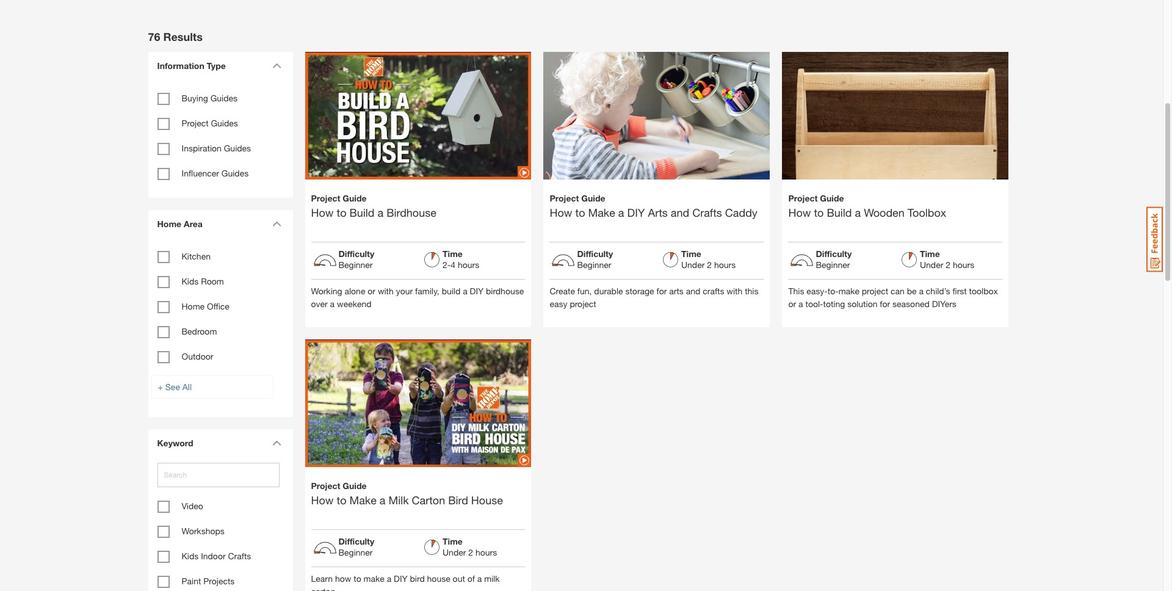 Task type: describe. For each thing, give the bounding box(es) containing it.
time 2-4 hours
[[443, 248, 480, 270]]

76 result s
[[148, 30, 203, 43]]

a inside project guide how to make a milk carton bird house
[[380, 493, 386, 507]]

durable
[[594, 286, 623, 296]]

guide for wooden
[[820, 193, 844, 203]]

guides for buying guides
[[211, 93, 238, 103]]

diyers
[[932, 298, 957, 309]]

result
[[163, 30, 197, 43]]

guides for project guides
[[211, 118, 238, 128]]

under for carton
[[443, 547, 466, 557]]

kids indoor crafts
[[182, 551, 251, 561]]

with inside working alone or with your family, build a diy birdhouse over a weekend
[[378, 286, 394, 296]]

storage
[[626, 286, 655, 296]]

weekend
[[337, 298, 372, 309]]

influencer guides
[[182, 168, 249, 178]]

easy-
[[807, 286, 828, 296]]

with inside "create fun, durable storage for arts and crafts with this easy project"
[[727, 286, 743, 296]]

project guide how to build a wooden toolbox
[[789, 193, 947, 219]]

child's
[[926, 286, 951, 296]]

a right build
[[463, 286, 468, 296]]

time under 2 hours for arts
[[682, 248, 736, 270]]

build
[[442, 286, 461, 296]]

information
[[157, 60, 204, 71]]

how for how to make a diy arts and crafts caddy
[[550, 206, 573, 219]]

time for diy
[[682, 248, 702, 259]]

project guides
[[182, 118, 238, 128]]

keyword button
[[151, 429, 286, 457]]

learn how to make a diy bird house out of a milk carton
[[311, 573, 500, 591]]

house
[[471, 493, 503, 507]]

2 for arts
[[707, 259, 712, 270]]

solution
[[848, 298, 878, 309]]

toting
[[824, 298, 845, 309]]

indoor
[[201, 551, 226, 561]]

hours for how to build a wooden toolbox
[[953, 259, 975, 270]]

s
[[197, 30, 203, 43]]

to-
[[828, 286, 839, 296]]

arts
[[648, 206, 668, 219]]

create
[[550, 286, 575, 296]]

make for milk
[[350, 493, 377, 507]]

home
[[182, 301, 205, 311]]

time for birdhouse
[[443, 248, 463, 259]]

difficulty for wooden
[[816, 248, 852, 259]]

easy
[[550, 298, 568, 309]]

information type button
[[151, 52, 286, 79]]

working
[[311, 286, 342, 296]]

difficulty beginner for wooden
[[816, 248, 852, 270]]

all
[[182, 382, 192, 392]]

keyword
[[157, 438, 193, 448]]

home office
[[182, 301, 230, 311]]

can
[[891, 286, 905, 296]]

crafts inside project guide how to make a diy arts and crafts caddy
[[693, 206, 722, 219]]

caddy
[[725, 206, 758, 219]]

how to make a diy arts and crafts caddy image
[[544, 31, 770, 257]]

this
[[789, 286, 805, 296]]

for inside "create fun, durable storage for arts and crafts with this easy project"
[[657, 286, 667, 296]]

room
[[201, 276, 224, 286]]

project guide how to make a milk carton bird house
[[311, 480, 503, 507]]

this
[[745, 286, 759, 296]]

caret icon image for type
[[272, 63, 281, 68]]

project for how to make a diy arts and crafts caddy
[[550, 193, 579, 203]]

over
[[311, 298, 328, 309]]

to for how to make a diy arts and crafts caddy
[[576, 206, 585, 219]]

caret icon image inside "keyword" button
[[272, 440, 281, 446]]

a left bird
[[387, 573, 392, 584]]

a inside project guide how to make a diy arts and crafts caddy
[[619, 206, 625, 219]]

buying guides
[[182, 93, 238, 103]]

your
[[396, 286, 413, 296]]

kids
[[182, 551, 199, 561]]

inspiration guides
[[182, 143, 251, 153]]

of
[[468, 573, 475, 584]]

outdoor
[[182, 351, 213, 362]]

bird
[[410, 573, 425, 584]]

crafts
[[703, 286, 725, 296]]

see
[[165, 382, 180, 392]]

type
[[207, 60, 226, 71]]

to inside learn how to make a diy bird house out of a milk carton
[[354, 573, 361, 584]]

time for wooden
[[920, 248, 941, 259]]

guides for inspiration guides
[[224, 143, 251, 153]]

project guide how to make a diy arts and crafts caddy
[[550, 193, 758, 219]]

to for how to build a wooden toolbox
[[814, 206, 824, 219]]

carton
[[412, 493, 445, 507]]

+
[[158, 382, 163, 392]]

out
[[453, 573, 465, 584]]

alone
[[345, 286, 366, 296]]

2-
[[443, 259, 451, 270]]

carton
[[311, 586, 336, 591]]

project for how to make a milk carton bird house
[[311, 480, 340, 491]]

difficulty for diy
[[577, 248, 613, 259]]

home area button
[[151, 210, 286, 238]]

for inside 'this easy-to-make project can be a child's first toolbox or a tool-toting solution for seasoned diyers'
[[880, 298, 891, 309]]

toolbox
[[970, 286, 998, 296]]

hours for how to build a birdhouse
[[458, 259, 480, 270]]

build for birdhouse
[[350, 206, 375, 219]]

under for toolbox
[[920, 259, 944, 270]]

information type
[[157, 60, 226, 71]]

kids
[[182, 276, 199, 286]]

home area
[[157, 219, 203, 229]]

video
[[182, 501, 203, 511]]

2 for toolbox
[[946, 259, 951, 270]]



Task type: vqa. For each thing, say whether or not it's contained in the screenshot.
topmost or
yes



Task type: locate. For each thing, give the bounding box(es) containing it.
milk
[[484, 573, 500, 584]]

make inside project guide how to make a diy arts and crafts caddy
[[588, 206, 616, 219]]

a left 'wooden'
[[855, 206, 861, 219]]

make
[[839, 286, 860, 296], [364, 573, 385, 584]]

hours up first
[[953, 259, 975, 270]]

how
[[335, 573, 351, 584]]

make inside 'this easy-to-make project can be a child's first toolbox or a tool-toting solution for seasoned diyers'
[[839, 286, 860, 296]]

0 horizontal spatial build
[[350, 206, 375, 219]]

milk
[[389, 493, 409, 507]]

1 horizontal spatial or
[[789, 298, 797, 309]]

under
[[682, 259, 705, 270], [920, 259, 944, 270], [443, 547, 466, 557]]

difficulty beginner up fun,
[[577, 248, 613, 270]]

arts
[[670, 286, 684, 296]]

be
[[907, 286, 917, 296]]

1 vertical spatial crafts
[[228, 551, 251, 561]]

0 horizontal spatial with
[[378, 286, 394, 296]]

make up the solution at the right
[[839, 286, 860, 296]]

2 vertical spatial caret icon image
[[272, 440, 281, 446]]

make inside learn how to make a diy bird house out of a milk carton
[[364, 573, 385, 584]]

diy inside project guide how to make a diy arts and crafts caddy
[[628, 206, 645, 219]]

inspiration
[[182, 143, 222, 153]]

wooden
[[864, 206, 905, 219]]

crafts left 'caddy'
[[693, 206, 722, 219]]

1 vertical spatial or
[[789, 298, 797, 309]]

to inside project guide how to make a milk carton bird house
[[337, 493, 347, 507]]

to inside project guide how to build a birdhouse
[[337, 206, 347, 219]]

diy right build
[[470, 286, 484, 296]]

kitchen
[[182, 251, 211, 261]]

guide for birdhouse
[[343, 193, 367, 203]]

or inside 'this easy-to-make project can be a child's first toolbox or a tool-toting solution for seasoned diyers'
[[789, 298, 797, 309]]

guides up 'project guides'
[[211, 93, 238, 103]]

a left milk
[[380, 493, 386, 507]]

tool-
[[806, 298, 824, 309]]

project for how to build a wooden toolbox
[[789, 193, 818, 203]]

guide for diy
[[582, 193, 606, 203]]

2 for carton
[[469, 547, 473, 557]]

difficulty beginner
[[339, 248, 375, 270], [577, 248, 613, 270], [816, 248, 852, 270], [339, 536, 375, 557]]

difficulty beginner for birdhouse
[[339, 248, 375, 270]]

0 horizontal spatial diy
[[394, 573, 408, 584]]

beginner for birdhouse
[[339, 259, 373, 270]]

crafts
[[693, 206, 722, 219], [228, 551, 251, 561]]

2 horizontal spatial 2
[[946, 259, 951, 270]]

fun,
[[578, 286, 592, 296]]

beginner up fun,
[[577, 259, 612, 270]]

time under 2 hours for toolbox
[[920, 248, 975, 270]]

2 vertical spatial diy
[[394, 573, 408, 584]]

project up the solution at the right
[[862, 286, 889, 296]]

difficulty beginner up how
[[339, 536, 375, 557]]

difficulty up fun,
[[577, 248, 613, 259]]

a left arts
[[619, 206, 625, 219]]

time for milk
[[443, 536, 463, 546]]

paint
[[182, 576, 201, 586]]

0 vertical spatial project
[[862, 286, 889, 296]]

diy left bird
[[394, 573, 408, 584]]

house
[[427, 573, 451, 584]]

time under 2 hours up of
[[443, 536, 497, 557]]

project inside 'this easy-to-make project can be a child's first toolbox or a tool-toting solution for seasoned diyers'
[[862, 286, 889, 296]]

a left "birdhouse"
[[378, 206, 384, 219]]

beginner up how
[[339, 547, 373, 557]]

1 horizontal spatial make
[[839, 286, 860, 296]]

1 horizontal spatial diy
[[470, 286, 484, 296]]

1 horizontal spatial for
[[880, 298, 891, 309]]

caret icon image for area
[[272, 221, 281, 227]]

project down fun,
[[570, 298, 597, 309]]

0 horizontal spatial time under 2 hours
[[443, 536, 497, 557]]

0 horizontal spatial make
[[350, 493, 377, 507]]

beginner for wooden
[[816, 259, 850, 270]]

0 vertical spatial caret icon image
[[272, 63, 281, 68]]

make for build
[[839, 286, 860, 296]]

how for how to build a birdhouse
[[311, 206, 334, 219]]

guide for milk
[[343, 480, 367, 491]]

2 horizontal spatial time under 2 hours
[[920, 248, 975, 270]]

hours for how to make a diy arts and crafts caddy
[[715, 259, 736, 270]]

hours for how to make a milk carton bird house
[[476, 547, 497, 557]]

make
[[588, 206, 616, 219], [350, 493, 377, 507]]

0 horizontal spatial or
[[368, 286, 376, 296]]

a right of
[[477, 573, 482, 584]]

diy left arts
[[628, 206, 645, 219]]

birdhouse
[[387, 206, 437, 219]]

0 vertical spatial or
[[368, 286, 376, 296]]

under up arts
[[682, 259, 705, 270]]

0 horizontal spatial project
[[570, 298, 597, 309]]

guides
[[211, 93, 238, 103], [211, 118, 238, 128], [224, 143, 251, 153], [222, 168, 249, 178]]

seasoned
[[893, 298, 930, 309]]

2 with from the left
[[727, 286, 743, 296]]

bird
[[448, 493, 468, 507]]

create fun, durable storage for arts and crafts with this easy project
[[550, 286, 759, 309]]

influencer
[[182, 168, 219, 178]]

1 horizontal spatial 2
[[707, 259, 712, 270]]

difficulty beginner up to-
[[816, 248, 852, 270]]

how inside project guide how to make a milk carton bird house
[[311, 493, 334, 507]]

0 vertical spatial make
[[588, 206, 616, 219]]

time inside time 2-4 hours
[[443, 248, 463, 259]]

make left milk
[[350, 493, 377, 507]]

1 vertical spatial and
[[686, 286, 701, 296]]

difficulty for birdhouse
[[339, 248, 375, 259]]

project guide how to build a birdhouse
[[311, 193, 437, 219]]

1 vertical spatial make
[[364, 573, 385, 584]]

how for how to make a milk carton bird house
[[311, 493, 334, 507]]

how to build a birdhouse image
[[305, 31, 532, 201]]

difficulty up to-
[[816, 248, 852, 259]]

build inside project guide how to build a birdhouse
[[350, 206, 375, 219]]

family,
[[415, 286, 440, 296]]

time up child's
[[920, 248, 941, 259]]

1 caret icon image from the top
[[272, 63, 281, 68]]

office
[[207, 301, 230, 311]]

paint projects
[[182, 576, 235, 586]]

guides down inspiration guides
[[222, 168, 249, 178]]

time under 2 hours
[[682, 248, 736, 270], [920, 248, 975, 270], [443, 536, 497, 557]]

2 up of
[[469, 547, 473, 557]]

to inside project guide how to build a wooden toolbox
[[814, 206, 824, 219]]

time up arts
[[682, 248, 702, 259]]

guides for influencer guides
[[222, 168, 249, 178]]

1 vertical spatial caret icon image
[[272, 221, 281, 227]]

make for diy
[[588, 206, 616, 219]]

workshops
[[182, 526, 225, 536]]

0 horizontal spatial make
[[364, 573, 385, 584]]

hours up milk
[[476, 547, 497, 557]]

under for arts
[[682, 259, 705, 270]]

to for how to build a birdhouse
[[337, 206, 347, 219]]

difficulty beginner up alone
[[339, 248, 375, 270]]

0 vertical spatial for
[[657, 286, 667, 296]]

1 vertical spatial make
[[350, 493, 377, 507]]

guide
[[343, 193, 367, 203], [582, 193, 606, 203], [820, 193, 844, 203], [343, 480, 367, 491]]

time under 2 hours for carton
[[443, 536, 497, 557]]

1 horizontal spatial crafts
[[693, 206, 722, 219]]

projects
[[204, 576, 235, 586]]

kids room
[[182, 276, 224, 286]]

toolbox
[[908, 206, 947, 219]]

to
[[337, 206, 347, 219], [576, 206, 585, 219], [814, 206, 824, 219], [337, 493, 347, 507], [354, 573, 361, 584]]

difficulty beginner for diy
[[577, 248, 613, 270]]

how to make a milk carton bird house image
[[305, 319, 532, 488]]

1 horizontal spatial time under 2 hours
[[682, 248, 736, 270]]

4
[[451, 259, 456, 270]]

guides up influencer guides
[[224, 143, 251, 153]]

with left your on the left of page
[[378, 286, 394, 296]]

or right alone
[[368, 286, 376, 296]]

1 vertical spatial for
[[880, 298, 891, 309]]

time under 2 hours up crafts
[[682, 248, 736, 270]]

or inside working alone or with your family, build a diy birdhouse over a weekend
[[368, 286, 376, 296]]

guides up inspiration guides
[[211, 118, 238, 128]]

caret icon image inside home area button
[[272, 221, 281, 227]]

project inside "create fun, durable storage for arts and crafts with this easy project"
[[570, 298, 597, 309]]

difficulty up how
[[339, 536, 375, 546]]

2 horizontal spatial under
[[920, 259, 944, 270]]

guide inside project guide how to make a milk carton bird house
[[343, 480, 367, 491]]

0 horizontal spatial 2
[[469, 547, 473, 557]]

how inside project guide how to build a birdhouse
[[311, 206, 334, 219]]

and inside "create fun, durable storage for arts and crafts with this easy project"
[[686, 286, 701, 296]]

with
[[378, 286, 394, 296], [727, 286, 743, 296]]

for left arts
[[657, 286, 667, 296]]

1 horizontal spatial under
[[682, 259, 705, 270]]

difficulty beginner for milk
[[339, 536, 375, 557]]

diy inside learn how to make a diy bird house out of a milk carton
[[394, 573, 408, 584]]

difficulty
[[339, 248, 375, 259], [577, 248, 613, 259], [816, 248, 852, 259], [339, 536, 375, 546]]

make left arts
[[588, 206, 616, 219]]

this easy-to-make project can be a child's first toolbox or a tool-toting solution for seasoned diyers
[[789, 286, 998, 309]]

a right the be at the right of the page
[[919, 286, 924, 296]]

1 horizontal spatial make
[[588, 206, 616, 219]]

how inside project guide how to build a wooden toolbox
[[789, 206, 811, 219]]

make for make
[[364, 573, 385, 584]]

guide inside project guide how to build a birdhouse
[[343, 193, 367, 203]]

project inside project guide how to build a wooden toolbox
[[789, 193, 818, 203]]

caret icon image
[[272, 63, 281, 68], [272, 221, 281, 227], [272, 440, 281, 446]]

guide inside project guide how to build a wooden toolbox
[[820, 193, 844, 203]]

area
[[184, 219, 203, 229]]

time
[[443, 248, 463, 259], [682, 248, 702, 259], [920, 248, 941, 259], [443, 536, 463, 546]]

birdhouse
[[486, 286, 524, 296]]

build inside project guide how to build a wooden toolbox
[[827, 206, 852, 219]]

how inside project guide how to make a diy arts and crafts caddy
[[550, 206, 573, 219]]

2
[[707, 259, 712, 270], [946, 259, 951, 270], [469, 547, 473, 557]]

0 vertical spatial diy
[[628, 206, 645, 219]]

or
[[368, 286, 376, 296], [789, 298, 797, 309]]

0 vertical spatial crafts
[[693, 206, 722, 219]]

0 horizontal spatial for
[[657, 286, 667, 296]]

time up out
[[443, 536, 463, 546]]

a left tool-
[[799, 298, 804, 309]]

0 vertical spatial and
[[671, 206, 690, 219]]

build for wooden
[[827, 206, 852, 219]]

0 horizontal spatial under
[[443, 547, 466, 557]]

76
[[148, 30, 160, 43]]

2 up crafts
[[707, 259, 712, 270]]

3 caret icon image from the top
[[272, 440, 281, 446]]

diy inside working alone or with your family, build a diy birdhouse over a weekend
[[470, 286, 484, 296]]

+ see all
[[158, 382, 192, 392]]

buying
[[182, 93, 208, 103]]

1 horizontal spatial with
[[727, 286, 743, 296]]

project inside project guide how to make a milk carton bird house
[[311, 480, 340, 491]]

1 vertical spatial diy
[[470, 286, 484, 296]]

build left 'wooden'
[[827, 206, 852, 219]]

hours right 4
[[458, 259, 480, 270]]

+ see all button
[[151, 375, 273, 399]]

beginner for diy
[[577, 259, 612, 270]]

2 caret icon image from the top
[[272, 221, 281, 227]]

1 with from the left
[[378, 286, 394, 296]]

difficulty up alone
[[339, 248, 375, 259]]

build left "birdhouse"
[[350, 206, 375, 219]]

1 horizontal spatial project
[[862, 286, 889, 296]]

to inside project guide how to make a diy arts and crafts caddy
[[576, 206, 585, 219]]

how to build a wooden toolbox image
[[783, 31, 1009, 257]]

feedback link image
[[1147, 206, 1164, 272]]

hours up crafts
[[715, 259, 736, 270]]

a inside project guide how to build a birdhouse
[[378, 206, 384, 219]]

1 horizontal spatial build
[[827, 206, 852, 219]]

time up 4
[[443, 248, 463, 259]]

0 vertical spatial make
[[839, 286, 860, 296]]

build
[[350, 206, 375, 219], [827, 206, 852, 219]]

or down this
[[789, 298, 797, 309]]

to for how to make a milk carton bird house
[[337, 493, 347, 507]]

home
[[157, 219, 181, 229]]

make right how
[[364, 573, 385, 584]]

a right over
[[330, 298, 335, 309]]

1 vertical spatial project
[[570, 298, 597, 309]]

with left this
[[727, 286, 743, 296]]

beginner up alone
[[339, 259, 373, 270]]

under up out
[[443, 547, 466, 557]]

project inside project guide how to build a birdhouse
[[311, 193, 340, 203]]

under up child's
[[920, 259, 944, 270]]

for right the solution at the right
[[880, 298, 891, 309]]

how
[[311, 206, 334, 219], [550, 206, 573, 219], [789, 206, 811, 219], [311, 493, 334, 507]]

2 up child's
[[946, 259, 951, 270]]

Search search field
[[157, 463, 279, 487]]

learn
[[311, 573, 333, 584]]

1 build from the left
[[350, 206, 375, 219]]

0 horizontal spatial crafts
[[228, 551, 251, 561]]

beginner
[[339, 259, 373, 270], [577, 259, 612, 270], [816, 259, 850, 270], [339, 547, 373, 557]]

hours inside time 2-4 hours
[[458, 259, 480, 270]]

first
[[953, 286, 967, 296]]

diy
[[628, 206, 645, 219], [470, 286, 484, 296], [394, 573, 408, 584]]

beginner up to-
[[816, 259, 850, 270]]

guide inside project guide how to make a diy arts and crafts caddy
[[582, 193, 606, 203]]

a
[[378, 206, 384, 219], [619, 206, 625, 219], [855, 206, 861, 219], [463, 286, 468, 296], [919, 286, 924, 296], [330, 298, 335, 309], [799, 298, 804, 309], [380, 493, 386, 507], [387, 573, 392, 584], [477, 573, 482, 584]]

and inside project guide how to make a diy arts and crafts caddy
[[671, 206, 690, 219]]

2 build from the left
[[827, 206, 852, 219]]

2 horizontal spatial diy
[[628, 206, 645, 219]]

project for how to build a birdhouse
[[311, 193, 340, 203]]

crafts right indoor
[[228, 551, 251, 561]]

caret icon image inside information type button
[[272, 63, 281, 68]]

how for how to build a wooden toolbox
[[789, 206, 811, 219]]

bedroom
[[182, 326, 217, 337]]

project
[[862, 286, 889, 296], [570, 298, 597, 309]]

time under 2 hours up child's
[[920, 248, 975, 270]]

make inside project guide how to make a milk carton bird house
[[350, 493, 377, 507]]

beginner for milk
[[339, 547, 373, 557]]

and
[[671, 206, 690, 219], [686, 286, 701, 296]]

difficulty for milk
[[339, 536, 375, 546]]

working alone or with your family, build a diy birdhouse over a weekend
[[311, 286, 524, 309]]

project inside project guide how to make a diy arts and crafts caddy
[[550, 193, 579, 203]]

a inside project guide how to build a wooden toolbox
[[855, 206, 861, 219]]



